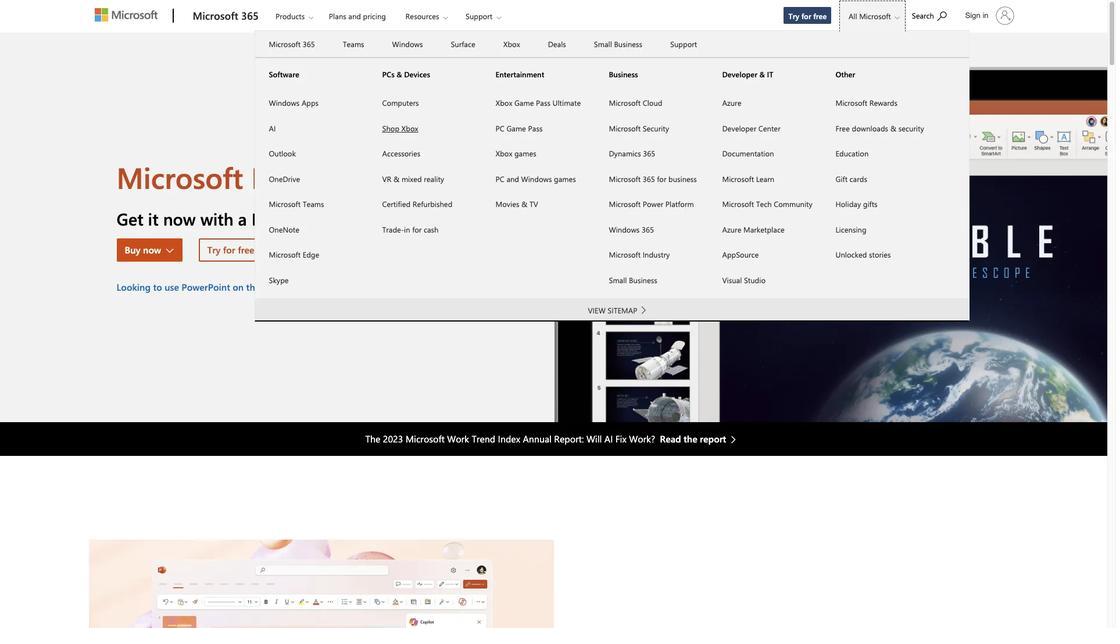 Task type: describe. For each thing, give the bounding box(es) containing it.
microsoft power platform
[[609, 199, 694, 209]]

view
[[588, 305, 606, 315]]

and for plans
[[349, 11, 361, 21]]

free
[[836, 123, 850, 133]]

2 vertical spatial in
[[308, 281, 316, 293]]

1 vertical spatial games
[[554, 174, 576, 183]]

outlook
[[269, 148, 296, 158]]

buy now button
[[117, 239, 183, 262]]

stories
[[869, 249, 891, 259]]

business
[[669, 174, 697, 183]]

dynamics
[[609, 148, 641, 158]]

1 vertical spatial the
[[684, 432, 698, 445]]

with
[[200, 208, 234, 230]]

xbox for xbox games
[[496, 148, 513, 158]]

try for free for try for free link
[[789, 11, 827, 21]]

shop
[[382, 123, 400, 133]]

shop xbox link
[[368, 115, 482, 141]]

gift cards
[[836, 174, 868, 183]]

gift
[[836, 174, 848, 183]]

support link
[[657, 31, 711, 57]]

0 vertical spatial now
[[163, 208, 196, 230]]

xbox for xbox
[[503, 39, 520, 49]]

accessories link
[[368, 141, 482, 166]]

pcs & devices
[[382, 69, 430, 79]]

surface link
[[437, 31, 489, 57]]

trade-in for cash link
[[368, 217, 482, 242]]

pass for xbox game pass ultimate
[[536, 98, 551, 108]]

get it now with a microsoft 365 subscription.
[[117, 208, 460, 230]]

power
[[643, 199, 664, 209]]

refurbished
[[413, 199, 453, 209]]

xbox game pass ultimate link
[[482, 90, 595, 115]]

security
[[899, 123, 924, 133]]

cards
[[850, 174, 868, 183]]

index
[[498, 432, 520, 445]]

microsoft tech community
[[723, 199, 813, 209]]

buy
[[125, 244, 141, 256]]

plans and pricing link
[[324, 1, 391, 28]]

now inside buy now dropdown button
[[143, 244, 161, 256]]

developer center link
[[709, 115, 822, 141]]

learn
[[756, 174, 775, 183]]

certified refurbished
[[382, 199, 453, 209]]

Search search field
[[906, 2, 959, 28]]

the
[[366, 432, 381, 445]]

windows for windows 365
[[609, 224, 640, 234]]

read
[[660, 432, 681, 445]]

looking to use powerpoint on the web? sign in link
[[117, 280, 332, 294]]

on
[[233, 281, 244, 293]]

business heading
[[595, 58, 709, 90]]

search button
[[907, 2, 952, 28]]

pc for pc game pass
[[496, 123, 505, 133]]

azure marketplace
[[723, 224, 785, 234]]

all microsoft
[[849, 11, 891, 21]]

certified refurbished link
[[368, 191, 482, 217]]

the inside looking to use powerpoint on the web? sign in link
[[246, 281, 260, 293]]

pc and windows games link
[[482, 166, 595, 191]]

holiday gifts link
[[822, 191, 935, 217]]

for inside try for free link
[[802, 11, 812, 21]]

dynamics 365
[[609, 148, 656, 158]]

0 vertical spatial small
[[594, 39, 612, 49]]

& for movies & tv
[[522, 199, 528, 209]]

visual studio link
[[709, 267, 822, 292]]

vr & mixed reality
[[382, 174, 444, 183]]

onenote
[[269, 224, 299, 234]]

entertainment element
[[482, 90, 595, 217]]

try for free button
[[199, 239, 276, 262]]

view sitemap
[[588, 305, 638, 315]]

looking
[[117, 281, 151, 293]]

vr & mixed reality link
[[368, 166, 482, 191]]

pcs & devices heading
[[368, 58, 482, 90]]

other element
[[822, 90, 935, 267]]

buy now
[[125, 244, 161, 256]]

onenote link
[[255, 217, 368, 242]]

windows link
[[378, 31, 437, 57]]

2 vertical spatial business
[[629, 275, 658, 285]]

products
[[276, 11, 305, 21]]

try for free for "try for free" dropdown button
[[207, 244, 254, 256]]

try for "try for free" dropdown button
[[207, 244, 221, 256]]

entertainment
[[496, 69, 545, 79]]

resources button
[[396, 1, 457, 32]]

365 up software heading
[[303, 39, 315, 49]]

will
[[587, 432, 602, 445]]

software
[[269, 69, 299, 79]]

small inside business element
[[609, 275, 627, 285]]

windows for windows apps
[[269, 98, 300, 108]]

microsoft teams link
[[255, 191, 368, 217]]

developer & it heading
[[709, 58, 822, 90]]

for inside microsoft 365 for business link
[[657, 174, 667, 183]]

try for try for free link
[[789, 11, 800, 21]]

azure link
[[709, 90, 822, 115]]

microsoft inside 'dropdown button'
[[860, 11, 891, 21]]

0 horizontal spatial sign
[[287, 281, 305, 293]]

devices
[[404, 69, 430, 79]]

game for pc
[[507, 123, 526, 133]]

security
[[643, 123, 669, 133]]

education
[[836, 148, 869, 158]]

microsoft inside other element
[[836, 98, 868, 108]]

licensing
[[836, 224, 867, 234]]

resources
[[406, 11, 439, 21]]

fix
[[616, 432, 627, 445]]

for inside trade-in for cash link
[[412, 224, 422, 234]]

microsoft learn
[[723, 174, 775, 183]]

accessories
[[382, 148, 421, 158]]

pricing
[[363, 11, 386, 21]]

0 vertical spatial powerpoint
[[251, 158, 403, 197]]

in for sign
[[983, 11, 989, 20]]

the 2023 microsoft work trend index annual report: will ai fix work? read the report
[[366, 432, 727, 445]]

microsoft learn link
[[709, 166, 822, 191]]

read the report link
[[660, 432, 742, 446]]

education link
[[822, 141, 935, 166]]

device screen showing a presentation open in powerpoint image
[[554, 33, 1108, 422]]

center
[[759, 123, 781, 133]]

software element
[[255, 90, 368, 292]]

visual
[[723, 275, 742, 285]]

xbox for xbox game pass ultimate
[[496, 98, 513, 108]]

azure marketplace link
[[709, 217, 822, 242]]

teams inside software element
[[303, 199, 324, 209]]

skype link
[[255, 267, 368, 292]]

shop xbox
[[382, 123, 418, 133]]

platform
[[666, 199, 694, 209]]

microsoft industry link
[[595, 242, 709, 267]]

& inside free downloads & security link
[[891, 123, 897, 133]]

movies & tv link
[[482, 191, 595, 217]]

entertainment heading
[[482, 58, 595, 90]]



Task type: locate. For each thing, give the bounding box(es) containing it.
2 horizontal spatial in
[[983, 11, 989, 20]]

developer for developer center
[[723, 123, 757, 133]]

industry
[[643, 249, 670, 259]]

ai up outlook
[[269, 123, 276, 133]]

0 horizontal spatial teams
[[303, 199, 324, 209]]

for
[[802, 11, 812, 21], [657, 174, 667, 183], [412, 224, 422, 234], [223, 244, 235, 256]]

1 azure from the top
[[723, 98, 742, 108]]

in right the search search field
[[983, 11, 989, 20]]

1 vertical spatial developer
[[723, 123, 757, 133]]

1 horizontal spatial the
[[684, 432, 698, 445]]

community
[[774, 199, 813, 209]]

onedrive link
[[255, 166, 368, 191]]

deals link
[[534, 31, 580, 57]]

1 horizontal spatial try
[[789, 11, 800, 21]]

support for support 'dropdown button' on the left of the page
[[466, 11, 493, 21]]

for left business
[[657, 174, 667, 183]]

microsoft 365 link
[[187, 1, 265, 32], [255, 31, 329, 57]]

1 horizontal spatial games
[[554, 174, 576, 183]]

1 horizontal spatial and
[[507, 174, 519, 183]]

rewards
[[870, 98, 898, 108]]

free inside dropdown button
[[238, 244, 254, 256]]

visual studio
[[723, 275, 766, 285]]

ai left fix
[[605, 432, 613, 445]]

the right read
[[684, 432, 698, 445]]

azure for azure marketplace
[[723, 224, 742, 234]]

marketplace
[[744, 224, 785, 234]]

0 horizontal spatial the
[[246, 281, 260, 293]]

support inside 'link'
[[671, 39, 697, 49]]

movies
[[496, 199, 520, 209]]

2 developer from the top
[[723, 123, 757, 133]]

game for xbox
[[515, 98, 534, 108]]

support up surface
[[466, 11, 493, 21]]

microsoft security link
[[595, 115, 709, 141]]

and
[[349, 11, 361, 21], [507, 174, 519, 183]]

in left cash
[[404, 224, 410, 234]]

& inside developer & it heading
[[760, 69, 765, 79]]

0 horizontal spatial and
[[349, 11, 361, 21]]

1 pc from the top
[[496, 123, 505, 133]]

support for the support 'link'
[[671, 39, 697, 49]]

0 vertical spatial and
[[349, 11, 361, 21]]

1 vertical spatial powerpoint
[[182, 281, 230, 293]]

pc for pc and windows games
[[496, 174, 505, 183]]

1 vertical spatial small business
[[609, 275, 658, 285]]

365 down dynamics 365 link at the right of the page
[[643, 174, 655, 183]]

business down microsoft industry at top right
[[629, 275, 658, 285]]

free downloads & security link
[[822, 115, 935, 141]]

developer inside heading
[[723, 69, 758, 79]]

1 vertical spatial in
[[404, 224, 410, 234]]

pcs & devices element
[[368, 90, 482, 242]]

search
[[912, 10, 934, 20]]

software heading
[[255, 58, 368, 90]]

xbox right shop
[[402, 123, 418, 133]]

microsoft powerpoint
[[117, 158, 403, 197]]

sign in
[[966, 11, 989, 20]]

1 vertical spatial try for free
[[207, 244, 254, 256]]

game up the pc game pass
[[515, 98, 534, 108]]

microsoft tech community link
[[709, 191, 822, 217]]

documentation
[[723, 148, 774, 158]]

1 vertical spatial business
[[609, 69, 638, 79]]

ai link
[[255, 115, 368, 141]]

1 vertical spatial ai
[[605, 432, 613, 445]]

& for pcs & devices
[[397, 69, 402, 79]]

for left cash
[[412, 224, 422, 234]]

free left all
[[814, 11, 827, 21]]

& for vr & mixed reality
[[394, 174, 400, 183]]

developer left 'it'
[[723, 69, 758, 79]]

sitemap
[[608, 305, 638, 315]]

microsoft 365
[[193, 9, 259, 23], [269, 39, 315, 49]]

small business link up business heading
[[580, 31, 657, 57]]

windows inside business element
[[609, 224, 640, 234]]

& for developer & it
[[760, 69, 765, 79]]

windows for windows
[[392, 39, 423, 49]]

0 horizontal spatial games
[[515, 148, 537, 158]]

windows up microsoft industry at top right
[[609, 224, 640, 234]]

plans
[[329, 11, 346, 21]]

game up xbox games
[[507, 123, 526, 133]]

1 vertical spatial and
[[507, 174, 519, 183]]

for left all
[[802, 11, 812, 21]]

0 horizontal spatial try for free
[[207, 244, 254, 256]]

the
[[246, 281, 260, 293], [684, 432, 698, 445]]

0 horizontal spatial powerpoint
[[182, 281, 230, 293]]

try for free down a
[[207, 244, 254, 256]]

studio
[[744, 275, 766, 285]]

1 horizontal spatial try for free
[[789, 11, 827, 21]]

xbox inside 'link'
[[503, 39, 520, 49]]

1 horizontal spatial teams
[[343, 39, 364, 49]]

0 vertical spatial in
[[983, 11, 989, 20]]

use
[[165, 281, 179, 293]]

0 horizontal spatial ai
[[269, 123, 276, 133]]

in down the microsoft edge link
[[308, 281, 316, 293]]

1 vertical spatial azure
[[723, 224, 742, 234]]

microsoft security
[[609, 123, 669, 133]]

cash
[[424, 224, 439, 234]]

developer up documentation
[[723, 123, 757, 133]]

2 azure from the top
[[723, 224, 742, 234]]

free down a
[[238, 244, 254, 256]]

get
[[117, 208, 143, 230]]

report
[[700, 432, 727, 445]]

unlocked stories link
[[822, 242, 935, 267]]

small business link down industry
[[595, 267, 709, 292]]

1 horizontal spatial ai
[[605, 432, 613, 445]]

powerpoint up microsoft teams
[[251, 158, 403, 197]]

1 vertical spatial now
[[143, 244, 161, 256]]

for inside "try for free" dropdown button
[[223, 244, 235, 256]]

& left 'it'
[[760, 69, 765, 79]]

windows inside entertainment element
[[521, 174, 552, 183]]

1 horizontal spatial support
[[671, 39, 697, 49]]

business up business heading
[[614, 39, 643, 49]]

game inside pc game pass link
[[507, 123, 526, 133]]

microsoft industry
[[609, 249, 670, 259]]

xbox games link
[[482, 141, 595, 166]]

xbox up entertainment
[[503, 39, 520, 49]]

pass left ultimate
[[536, 98, 551, 108]]

small
[[594, 39, 612, 49], [609, 275, 627, 285]]

& right 'vr'
[[394, 174, 400, 183]]

& right pcs
[[397, 69, 402, 79]]

0 vertical spatial microsoft 365
[[193, 9, 259, 23]]

small right deals
[[594, 39, 612, 49]]

0 vertical spatial azure
[[723, 98, 742, 108]]

other heading
[[822, 58, 935, 90]]

and down xbox games
[[507, 174, 519, 183]]

0 horizontal spatial try
[[207, 244, 221, 256]]

holiday gifts
[[836, 199, 878, 209]]

pc up the movies on the left
[[496, 174, 505, 183]]

business up microsoft cloud
[[609, 69, 638, 79]]

0 vertical spatial free
[[814, 11, 827, 21]]

365 left 'products'
[[241, 9, 259, 23]]

developer & it element
[[709, 90, 822, 292]]

view sitemap link
[[534, 299, 691, 320]]

games down the pc game pass
[[515, 148, 537, 158]]

& inside pcs & devices heading
[[397, 69, 402, 79]]

free for "try for free" dropdown button
[[238, 244, 254, 256]]

try for free link
[[784, 6, 832, 24]]

small business down microsoft industry at top right
[[609, 275, 658, 285]]

the right on
[[246, 281, 260, 293]]

small up "view sitemap" 'link'
[[609, 275, 627, 285]]

0 vertical spatial try
[[789, 11, 800, 21]]

0 vertical spatial try for free
[[789, 11, 827, 21]]

trend
[[472, 432, 496, 445]]

1 horizontal spatial powerpoint
[[251, 158, 403, 197]]

in for trade-
[[404, 224, 410, 234]]

trade-in for cash
[[382, 224, 439, 234]]

and for pc
[[507, 174, 519, 183]]

0 horizontal spatial free
[[238, 244, 254, 256]]

pass for pc game pass
[[528, 123, 543, 133]]

pc game pass
[[496, 123, 543, 133]]

xbox games
[[496, 148, 537, 158]]

subscription.
[[363, 208, 460, 230]]

teams down plans and pricing at left
[[343, 39, 364, 49]]

small business inside business element
[[609, 275, 658, 285]]

365 right dynamics
[[643, 148, 656, 158]]

0 vertical spatial the
[[246, 281, 260, 293]]

windows inside software element
[[269, 98, 300, 108]]

certified
[[382, 199, 411, 209]]

0 vertical spatial game
[[515, 98, 534, 108]]

business element
[[595, 90, 709, 292]]

in inside pcs & devices element
[[404, 224, 410, 234]]

xbox down the pc game pass
[[496, 148, 513, 158]]

365 down microsoft power platform link
[[642, 224, 654, 234]]

azure for azure
[[723, 98, 742, 108]]

1 horizontal spatial now
[[163, 208, 196, 230]]

teams link
[[329, 31, 378, 57]]

windows 365 link
[[595, 217, 709, 242]]

xbox inside "link"
[[402, 123, 418, 133]]

1 vertical spatial sign
[[287, 281, 305, 293]]

windows down xbox games link
[[521, 174, 552, 183]]

1 developer from the top
[[723, 69, 758, 79]]

windows 365
[[609, 224, 654, 234]]

microsoft power platform link
[[595, 191, 709, 217]]

try for free inside dropdown button
[[207, 244, 254, 256]]

products button
[[266, 1, 323, 32]]

1 vertical spatial small business link
[[595, 267, 709, 292]]

try inside dropdown button
[[207, 244, 221, 256]]

small business link
[[580, 31, 657, 57], [595, 267, 709, 292]]

small business for bottommost small business link
[[609, 275, 658, 285]]

support button
[[456, 1, 511, 32]]

& inside "vr & mixed reality" link
[[394, 174, 400, 183]]

1 vertical spatial game
[[507, 123, 526, 133]]

pass down xbox game pass ultimate link
[[528, 123, 543, 133]]

microsoft edge link
[[255, 242, 368, 267]]

vr
[[382, 174, 392, 183]]

sign right the search search field
[[966, 11, 981, 20]]

microsoft cloud link
[[595, 90, 709, 115]]

mixed
[[402, 174, 422, 183]]

developer for developer & it
[[723, 69, 758, 79]]

1 vertical spatial microsoft 365
[[269, 39, 315, 49]]

0 horizontal spatial now
[[143, 244, 161, 256]]

ai inside ai link
[[269, 123, 276, 133]]

xbox game pass ultimate
[[496, 98, 581, 108]]

apps
[[302, 98, 319, 108]]

computers
[[382, 98, 419, 108]]

teams down onedrive link
[[303, 199, 324, 209]]

azure up developer center
[[723, 98, 742, 108]]

try for free
[[789, 11, 827, 21], [207, 244, 254, 256]]

pc up xbox games
[[496, 123, 505, 133]]

0 vertical spatial developer
[[723, 69, 758, 79]]

0 vertical spatial sign
[[966, 11, 981, 20]]

1 horizontal spatial microsoft 365
[[269, 39, 315, 49]]

a
[[238, 208, 247, 230]]

1 vertical spatial small
[[609, 275, 627, 285]]

0 vertical spatial ai
[[269, 123, 276, 133]]

sign right web?
[[287, 281, 305, 293]]

1 vertical spatial support
[[671, 39, 697, 49]]

games down xbox games link
[[554, 174, 576, 183]]

0 vertical spatial small business link
[[580, 31, 657, 57]]

support up business heading
[[671, 39, 697, 49]]

365 up the microsoft edge link
[[330, 208, 358, 230]]

teams
[[343, 39, 364, 49], [303, 199, 324, 209]]

looking to use powerpoint on the web? sign in
[[117, 281, 316, 293]]

1 vertical spatial try
[[207, 244, 221, 256]]

developer center
[[723, 123, 781, 133]]

windows left apps at the left of the page
[[269, 98, 300, 108]]

windows up pcs & devices
[[392, 39, 423, 49]]

try
[[789, 11, 800, 21], [207, 244, 221, 256]]

1 horizontal spatial sign
[[966, 11, 981, 20]]

0 vertical spatial teams
[[343, 39, 364, 49]]

0 horizontal spatial support
[[466, 11, 493, 21]]

azure up the appsource
[[723, 224, 742, 234]]

1 horizontal spatial in
[[404, 224, 410, 234]]

windows apps link
[[255, 90, 368, 115]]

xbox link
[[489, 31, 534, 57]]

2 pc from the top
[[496, 174, 505, 183]]

0 vertical spatial small business
[[594, 39, 643, 49]]

1 vertical spatial pc
[[496, 174, 505, 183]]

azure
[[723, 98, 742, 108], [723, 224, 742, 234]]

to
[[153, 281, 162, 293]]

edge
[[303, 249, 319, 259]]

tv
[[530, 199, 538, 209]]

0 vertical spatial business
[[614, 39, 643, 49]]

business inside heading
[[609, 69, 638, 79]]

powerpoint
[[251, 158, 403, 197], [182, 281, 230, 293]]

downloads
[[852, 123, 889, 133]]

& left security
[[891, 123, 897, 133]]

& left tv
[[522, 199, 528, 209]]

for down with
[[223, 244, 235, 256]]

and inside pc and windows games link
[[507, 174, 519, 183]]

microsoft image
[[94, 8, 157, 22]]

small business for topmost small business link
[[594, 39, 643, 49]]

& inside 'movies & tv' link
[[522, 199, 528, 209]]

try for free left all
[[789, 11, 827, 21]]

documentation link
[[709, 141, 822, 166]]

windows inside 'link'
[[392, 39, 423, 49]]

1 horizontal spatial free
[[814, 11, 827, 21]]

now right buy
[[143, 244, 161, 256]]

0 vertical spatial support
[[466, 11, 493, 21]]

0 horizontal spatial in
[[308, 281, 316, 293]]

and inside plans and pricing link
[[349, 11, 361, 21]]

0 horizontal spatial microsoft 365
[[193, 9, 259, 23]]

windows
[[392, 39, 423, 49], [269, 98, 300, 108], [521, 174, 552, 183], [609, 224, 640, 234]]

now right it
[[163, 208, 196, 230]]

0 vertical spatial pass
[[536, 98, 551, 108]]

xbox up the pc game pass
[[496, 98, 513, 108]]

support inside 'dropdown button'
[[466, 11, 493, 21]]

other
[[836, 69, 856, 79]]

0 vertical spatial games
[[515, 148, 537, 158]]

free for try for free link
[[814, 11, 827, 21]]

1 vertical spatial teams
[[303, 199, 324, 209]]

powerpoint left on
[[182, 281, 230, 293]]

game inside xbox game pass ultimate link
[[515, 98, 534, 108]]

and right plans
[[349, 11, 361, 21]]

0 vertical spatial pc
[[496, 123, 505, 133]]

xbox
[[503, 39, 520, 49], [496, 98, 513, 108], [402, 123, 418, 133], [496, 148, 513, 158]]

gifts
[[863, 199, 878, 209]]

microsoft cloud
[[609, 98, 663, 108]]

1 vertical spatial free
[[238, 244, 254, 256]]

small business up business heading
[[594, 39, 643, 49]]

1 vertical spatial pass
[[528, 123, 543, 133]]

microsoft 365 for business
[[609, 174, 697, 183]]

pcs
[[382, 69, 395, 79]]



Task type: vqa. For each thing, say whether or not it's contained in the screenshot.


